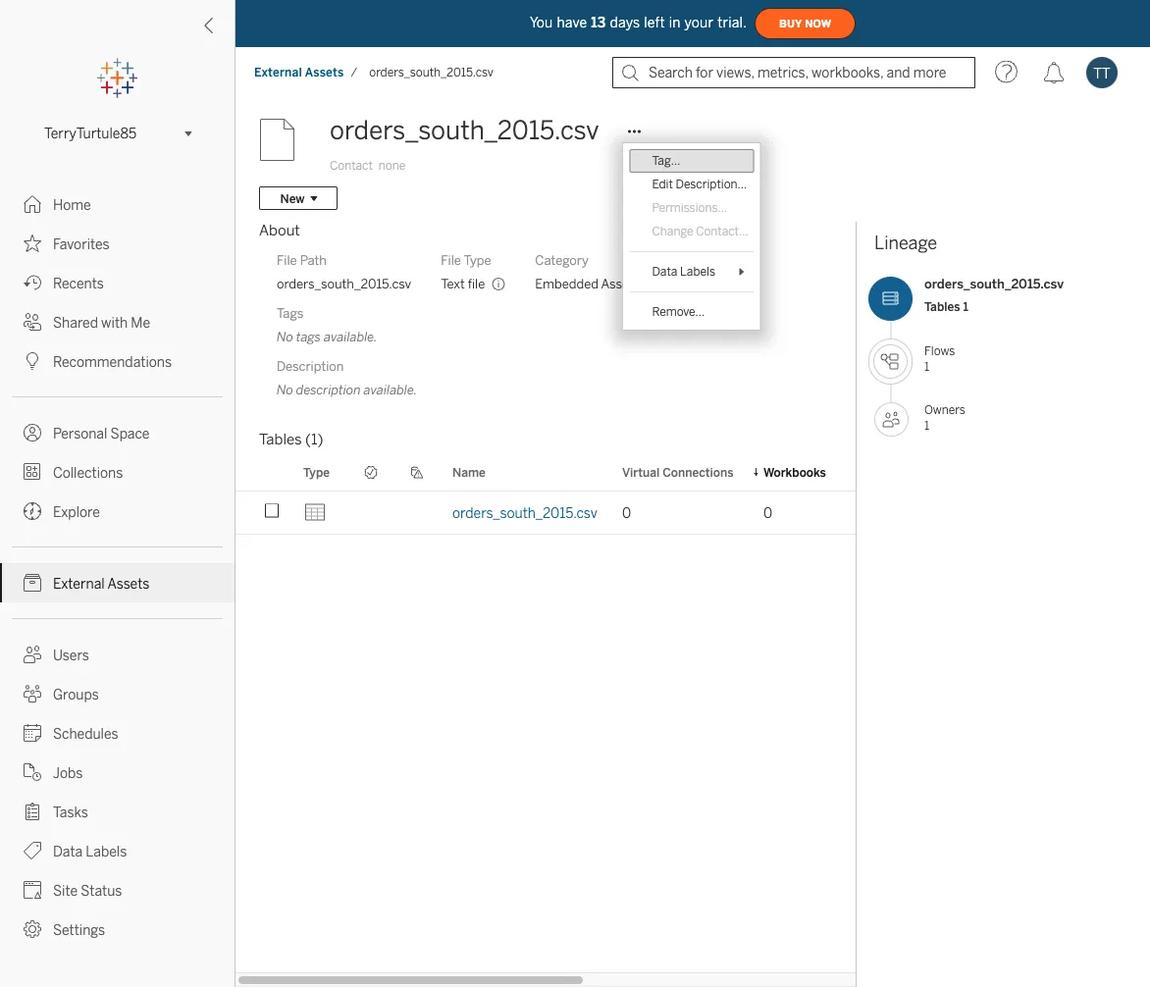 Task type: locate. For each thing, give the bounding box(es) containing it.
0 vertical spatial external assets link
[[253, 64, 345, 80]]

0 horizontal spatial external
[[53, 576, 105, 592]]

buy now
[[779, 17, 831, 30]]

assets for external assets /
[[305, 65, 344, 79]]

1 inside owners 1
[[925, 418, 930, 432]]

1 horizontal spatial data
[[652, 264, 678, 279]]

grid containing orders_south_2015.csv
[[236, 454, 1150, 987]]

1 vertical spatial data labels
[[53, 844, 127, 860]]

1 right the tables icon
[[963, 299, 968, 314]]

menu
[[624, 143, 760, 330]]

workbooks
[[764, 465, 826, 479]]

13
[[591, 14, 606, 31]]

0 vertical spatial no
[[277, 329, 293, 344]]

external assets link
[[253, 64, 345, 80], [0, 563, 235, 603]]

1 vertical spatial external assets link
[[0, 563, 235, 603]]

description
[[277, 358, 344, 374]]

1 inside flows 1
[[925, 359, 930, 373]]

1 vertical spatial available.
[[364, 382, 417, 397]]

available. inside tags no tags available.
[[324, 329, 377, 344]]

no inside tags no tags available.
[[277, 329, 293, 344]]

0 horizontal spatial 0
[[622, 505, 631, 521]]

your
[[685, 14, 714, 31]]

data labels inside menu
[[652, 264, 715, 279]]

no for no description available.
[[277, 382, 293, 397]]

data labels up site status
[[53, 844, 127, 860]]

external down explore on the bottom
[[53, 576, 105, 592]]

labels
[[680, 264, 715, 279], [86, 844, 127, 860]]

available. right description
[[364, 382, 417, 397]]

0 vertical spatial external
[[254, 65, 302, 79]]

terryturtule85
[[44, 125, 137, 142]]

0
[[622, 505, 631, 521], [764, 505, 773, 521]]

orders_south_2015.csv down name
[[452, 505, 597, 521]]

Search for views, metrics, workbooks, and more text field
[[612, 57, 976, 88]]

file inside file path orders_south_2015.csv
[[277, 252, 297, 268]]

settings link
[[0, 910, 235, 949]]

file
[[468, 276, 485, 291]]

home
[[53, 197, 91, 213]]

row
[[236, 492, 1150, 535]]

data up site at the bottom
[[53, 844, 83, 860]]

external assets link down explore link
[[0, 563, 235, 603]]

1 horizontal spatial type
[[464, 252, 491, 268]]

virtual connections
[[622, 465, 734, 479]]

type inside grid
[[303, 465, 330, 479]]

1 horizontal spatial file
[[441, 252, 461, 268]]

file (text file) image
[[259, 111, 318, 170]]

contact…
[[696, 224, 749, 238]]

orders_south_2015.csv
[[369, 65, 494, 79], [330, 115, 599, 146], [277, 276, 411, 291], [925, 276, 1064, 292], [452, 505, 597, 521]]

1 vertical spatial data
[[53, 844, 83, 860]]

1 file from the left
[[277, 252, 297, 268]]

assets
[[305, 65, 344, 79], [107, 576, 149, 592]]

assets left the /
[[305, 65, 344, 79]]

data labels
[[652, 264, 715, 279], [53, 844, 127, 860]]

2 no from the top
[[277, 382, 293, 397]]

labels inside data labels link
[[86, 844, 127, 860]]

1 horizontal spatial labels
[[680, 264, 715, 279]]

1 horizontal spatial data labels
[[652, 264, 715, 279]]

0 vertical spatial data
[[652, 264, 678, 279]]

0 horizontal spatial type
[[303, 465, 330, 479]]

with
[[101, 315, 128, 331]]

table image
[[303, 501, 327, 525]]

owners image
[[874, 402, 909, 437]]

you
[[530, 14, 553, 31]]

file
[[277, 252, 297, 268], [441, 252, 461, 268]]

2 vertical spatial 1
[[925, 418, 930, 432]]

data down the change
[[652, 264, 678, 279]]

no left tags
[[277, 329, 293, 344]]

orders_south_2015.csv tables 1
[[925, 276, 1064, 314]]

data labels up remove…
[[652, 264, 715, 279]]

buy now button
[[755, 8, 856, 39]]

1 horizontal spatial 0
[[764, 505, 773, 521]]

1 vertical spatial assets
[[107, 576, 149, 592]]

groups link
[[0, 674, 235, 713]]

orders_south_2015.csv element
[[363, 65, 499, 79]]

available. inside description no description available.
[[364, 382, 417, 397]]

jobs link
[[0, 753, 235, 792]]

available. for description no description available.
[[364, 382, 417, 397]]

1 down 'flows' in the top of the page
[[925, 359, 930, 373]]

home link
[[0, 185, 235, 224]]

jobs
[[53, 765, 83, 781]]

type down (1)
[[303, 465, 330, 479]]

external for external assets /
[[254, 65, 302, 79]]

flows image
[[873, 344, 908, 379]]

tables left (1)
[[259, 431, 302, 449]]

labels inside menu
[[680, 264, 715, 279]]

1 vertical spatial type
[[303, 465, 330, 479]]

labels up 'status'
[[86, 844, 127, 860]]

1 vertical spatial no
[[277, 382, 293, 397]]

external for external assets
[[53, 576, 105, 592]]

this table or file is embedded in the published asset on the server, and you can't create a new workbook from it. files embedded in workbooks aren't shared with other tableau site users. image
[[640, 277, 654, 291]]

orders_south_2015.csv link
[[452, 505, 597, 521]]

1 horizontal spatial tables
[[925, 299, 960, 314]]

type up "file"
[[464, 252, 491, 268]]

available.
[[324, 329, 377, 344], [364, 382, 417, 397]]

1 horizontal spatial external assets link
[[253, 64, 345, 80]]

file path orders_south_2015.csv
[[277, 252, 411, 291]]

2 file from the left
[[441, 252, 461, 268]]

0 horizontal spatial labels
[[86, 844, 127, 860]]

no inside description no description available.
[[277, 382, 293, 397]]

status
[[81, 883, 122, 899]]

owners
[[925, 403, 966, 417]]

you have 13 days left in your trial.
[[530, 14, 747, 31]]

trial.
[[718, 14, 747, 31]]

me
[[131, 315, 150, 331]]

contact none
[[330, 159, 406, 173]]

0 vertical spatial assets
[[305, 65, 344, 79]]

tables
[[925, 299, 960, 314], [259, 431, 302, 449]]

grid
[[236, 454, 1150, 987]]

1 inside orders_south_2015.csv tables 1
[[963, 299, 968, 314]]

0 horizontal spatial tables
[[259, 431, 302, 449]]

1 down owners
[[925, 418, 930, 432]]

1 vertical spatial labels
[[86, 844, 127, 860]]

external assets /
[[254, 65, 357, 79]]

0 down the virtual at the top
[[622, 505, 631, 521]]

available. up description no description available.
[[324, 329, 377, 344]]

1
[[963, 299, 968, 314], [925, 359, 930, 373], [925, 418, 930, 432]]

0 vertical spatial labels
[[680, 264, 715, 279]]

1 vertical spatial external
[[53, 576, 105, 592]]

change
[[652, 224, 693, 238]]

0 vertical spatial tables
[[925, 299, 960, 314]]

0 down workbooks at the right of the page
[[764, 505, 773, 521]]

data labels link
[[0, 831, 235, 871]]

1 no from the top
[[277, 329, 293, 344]]

file left path
[[277, 252, 297, 268]]

edit description…
[[652, 177, 747, 191]]

file up text
[[441, 252, 461, 268]]

1 vertical spatial 1
[[925, 359, 930, 373]]

labels down the change contact…
[[680, 264, 715, 279]]

personal space link
[[0, 413, 235, 452]]

days
[[610, 14, 640, 31]]

tables image
[[869, 277, 913, 321]]

tags no tags available.
[[277, 305, 377, 344]]

external up file (text file) image
[[254, 65, 302, 79]]

1 horizontal spatial external
[[254, 65, 302, 79]]

have
[[557, 14, 587, 31]]

0 horizontal spatial data
[[53, 844, 83, 860]]

recommendations
[[53, 354, 172, 370]]

data
[[652, 264, 678, 279], [53, 844, 83, 860]]

orders_south_2015.csv right the /
[[369, 65, 494, 79]]

assets for external assets
[[107, 576, 149, 592]]

external assets link left the /
[[253, 64, 345, 80]]

shared with me link
[[0, 302, 235, 342]]

personal
[[53, 425, 107, 442]]

shared with me
[[53, 315, 150, 331]]

schedules link
[[0, 713, 235, 753]]

left
[[644, 14, 665, 31]]

row containing orders_south_2015.csv
[[236, 492, 1150, 535]]

1 vertical spatial tables
[[259, 431, 302, 449]]

external assets
[[53, 576, 149, 592]]

0 vertical spatial data labels
[[652, 264, 715, 279]]

1 horizontal spatial assets
[[305, 65, 344, 79]]

external
[[254, 65, 302, 79], [53, 576, 105, 592]]

no down description
[[277, 382, 293, 397]]

0 vertical spatial 1
[[963, 299, 968, 314]]

favorites
[[53, 236, 110, 252]]

assets inside main navigation. press the up and down arrow keys to access links. element
[[107, 576, 149, 592]]

groups
[[53, 687, 99, 703]]

0 horizontal spatial assets
[[107, 576, 149, 592]]

0 vertical spatial available.
[[324, 329, 377, 344]]

orders_south_2015.csv down path
[[277, 276, 411, 291]]

tables up 'flows' in the top of the page
[[925, 299, 960, 314]]

assets up users link
[[107, 576, 149, 592]]

buy
[[779, 17, 802, 30]]

no
[[277, 329, 293, 344], [277, 382, 293, 397]]

0 horizontal spatial file
[[277, 252, 297, 268]]

external inside main navigation. press the up and down arrow keys to access links. element
[[53, 576, 105, 592]]

site status
[[53, 883, 122, 899]]

recommendations link
[[0, 342, 235, 381]]

0 horizontal spatial data labels
[[53, 844, 127, 860]]

site
[[53, 883, 78, 899]]



Task type: vqa. For each thing, say whether or not it's contained in the screenshot.
'Color'
no



Task type: describe. For each thing, give the bounding box(es) containing it.
embedded
[[535, 276, 599, 291]]

asset
[[601, 276, 634, 291]]

name
[[452, 465, 486, 479]]

space
[[110, 425, 150, 442]]

embedded asset
[[535, 276, 634, 291]]

permissions…
[[652, 201, 727, 215]]

data inside main navigation. press the up and down arrow keys to access links. element
[[53, 844, 83, 860]]

settings
[[53, 922, 105, 938]]

in
[[669, 14, 681, 31]]

file for file path orders_south_2015.csv
[[277, 252, 297, 268]]

1 for flows 1
[[925, 359, 930, 373]]

0 horizontal spatial external assets link
[[0, 563, 235, 603]]

navigation panel element
[[0, 59, 235, 949]]

new
[[280, 191, 305, 205]]

edit
[[652, 177, 673, 191]]

favorites link
[[0, 224, 235, 263]]

1 for owners 1
[[925, 418, 930, 432]]

lineage
[[874, 233, 937, 254]]

category
[[535, 252, 589, 268]]

terryturtule85 button
[[36, 122, 198, 145]]

about
[[259, 222, 300, 239]]

none
[[379, 159, 406, 173]]

orders_south_2015.csv inside row
[[452, 505, 597, 521]]

description
[[296, 382, 361, 397]]

recents
[[53, 275, 104, 291]]

(1)
[[305, 431, 323, 449]]

owners 1
[[925, 403, 966, 432]]

description…
[[676, 177, 747, 191]]

orders_south_2015.csv up 'flows' in the top of the page
[[925, 276, 1064, 292]]

data inside menu
[[652, 264, 678, 279]]

tables inside orders_south_2015.csv tables 1
[[925, 299, 960, 314]]

virtual
[[622, 465, 660, 479]]

tags
[[277, 305, 303, 321]]

schedules
[[53, 726, 118, 742]]

recents link
[[0, 263, 235, 302]]

0 image
[[844, 492, 946, 534]]

tasks
[[53, 804, 88, 820]]

explore link
[[0, 492, 235, 531]]

description no description available.
[[277, 358, 417, 397]]

site status link
[[0, 871, 235, 910]]

flows 1
[[925, 344, 955, 373]]

tags
[[296, 329, 321, 344]]

0 vertical spatial type
[[464, 252, 491, 268]]

flows
[[925, 344, 955, 358]]

permissions… checkbox item
[[630, 196, 754, 220]]

change contact…
[[652, 224, 749, 238]]

explore
[[53, 504, 100, 520]]

tables (1)
[[259, 431, 323, 449]]

1 0 from the left
[[622, 505, 631, 521]]

menu containing tag…
[[624, 143, 760, 330]]

file for file type
[[441, 252, 461, 268]]

available. for tags no tags available.
[[324, 329, 377, 344]]

now
[[805, 17, 831, 30]]

orders_south_2015.csv down 'orders_south_2015.csv' element
[[330, 115, 599, 146]]

this file type can only contain a single table. image
[[491, 277, 506, 291]]

path
[[300, 252, 327, 268]]

tag… checkbox item
[[630, 149, 754, 173]]

file type
[[441, 252, 491, 268]]

personal space
[[53, 425, 150, 442]]

2 0 from the left
[[764, 505, 773, 521]]

/
[[351, 65, 357, 79]]

users
[[53, 647, 89, 663]]

shared
[[53, 315, 98, 331]]

tasks link
[[0, 792, 235, 831]]

contact
[[330, 159, 373, 173]]

tag…
[[652, 153, 680, 168]]

no for no tags available.
[[277, 329, 293, 344]]

collections link
[[0, 452, 235, 492]]

users link
[[0, 635, 235, 674]]

data labels inside main navigation. press the up and down arrow keys to access links. element
[[53, 844, 127, 860]]

text
[[441, 276, 465, 291]]

collections
[[53, 465, 123, 481]]

main navigation. press the up and down arrow keys to access links. element
[[0, 185, 235, 949]]

remove…
[[652, 305, 705, 319]]

text file
[[441, 276, 485, 291]]

connections
[[663, 465, 734, 479]]

new button
[[259, 186, 338, 210]]

change contact… checkbox item
[[630, 220, 754, 243]]



